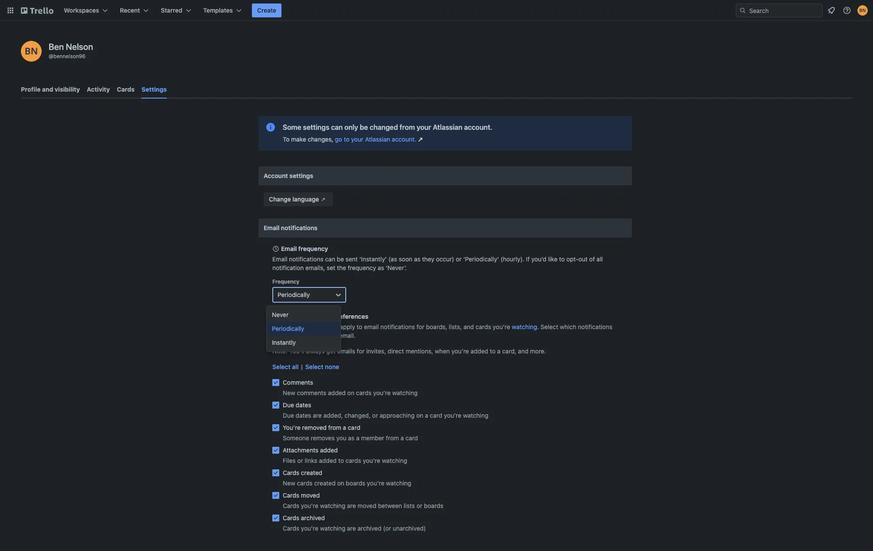 Task type: vqa. For each thing, say whether or not it's contained in the screenshot.


Task type: describe. For each thing, give the bounding box(es) containing it.
email notifications can be sent 'instantly' (as soon as they occur) or 'periodically' (hourly). if you'd like to opt-out of all notification emails, set the frequency as 'never'.
[[272, 256, 603, 272]]

settings
[[142, 86, 167, 93]]

note: you'll always get emails for invites, direct mentions, when you're added to a card, and more.
[[272, 348, 546, 355]]

1 horizontal spatial ben nelson (bennelson96) image
[[858, 5, 868, 16]]

cards you're watching are moved between lists or boards
[[283, 502, 444, 510]]

1 horizontal spatial your
[[417, 123, 431, 131]]

like inside email notifications can be sent 'instantly' (as soon as they occur) or 'periodically' (hourly). if you'd like to opt-out of all notification emails, set the frequency as 'never'.
[[548, 256, 558, 263]]

are for cards moved
[[347, 502, 356, 510]]

cards for cards you're watching are moved between lists or boards
[[283, 502, 299, 510]]

links
[[305, 457, 317, 465]]

1 horizontal spatial only
[[345, 123, 358, 131]]

email.
[[339, 332, 356, 339]]

email for email frequency
[[281, 245, 297, 252]]

you
[[336, 435, 347, 442]]

unarchived)
[[393, 525, 426, 532]]

1 horizontal spatial select
[[305, 363, 324, 371]]

1 vertical spatial notification
[[298, 313, 332, 320]]

profile and visibility
[[21, 86, 80, 93]]

email
[[364, 323, 379, 331]]

all inside email notifications can be sent 'instantly' (as soon as they occur) or 'periodically' (hourly). if you'd like to opt-out of all notification emails, set the frequency as 'never'.
[[597, 256, 603, 263]]

change
[[269, 196, 291, 203]]

primary element
[[0, 0, 873, 21]]

0 horizontal spatial select
[[272, 363, 291, 371]]

invites,
[[366, 348, 386, 355]]

added up added,
[[328, 389, 346, 397]]

1 vertical spatial card
[[348, 424, 360, 432]]

to inside . select which notifications you'd like to receive via email.
[[300, 332, 306, 339]]

change language link
[[264, 193, 333, 206]]

cards up changed,
[[356, 389, 372, 397]]

lists
[[404, 502, 415, 510]]

due dates
[[283, 402, 311, 409]]

0 horizontal spatial and
[[42, 86, 53, 93]]

to make changes,
[[283, 136, 335, 143]]

you're removed from a card
[[283, 424, 360, 432]]

or inside email notifications can be sent 'instantly' (as soon as they occur) or 'periodically' (hourly). if you'd like to opt-out of all notification emails, set the frequency as 'never'.
[[456, 256, 462, 263]]

email for email notifications
[[264, 224, 280, 232]]

0 vertical spatial are
[[313, 412, 322, 419]]

email notifications
[[264, 224, 318, 232]]

you're
[[283, 424, 301, 432]]

0 horizontal spatial all
[[292, 363, 299, 371]]

'never'.
[[386, 264, 407, 272]]

back to home image
[[21, 3, 53, 17]]

added down the removes
[[320, 447, 338, 454]]

you'll
[[289, 348, 304, 355]]

new comments added on cards you're watching
[[283, 389, 418, 397]]

create
[[257, 7, 276, 14]]

0 vertical spatial account.
[[464, 123, 493, 131]]

new for new cards created on boards you're watching
[[283, 480, 295, 487]]

added,
[[324, 412, 343, 419]]

0 vertical spatial as
[[414, 256, 421, 263]]

to left email
[[357, 323, 363, 331]]

make
[[291, 136, 306, 143]]

set
[[327, 264, 336, 272]]

cards down cards created at the bottom
[[297, 480, 313, 487]]

changed,
[[345, 412, 371, 419]]

1 vertical spatial moved
[[358, 502, 377, 510]]

frequency
[[272, 279, 299, 285]]

attachments added
[[283, 447, 338, 454]]

note:
[[272, 348, 288, 355]]

someone removes you as a member from a card
[[283, 435, 418, 442]]

go
[[335, 136, 342, 143]]

account settings
[[264, 172, 313, 179]]

cards link
[[117, 82, 135, 97]]

workspaces
[[64, 7, 99, 14]]

added left card,
[[471, 348, 488, 355]]

'periodically'
[[463, 256, 499, 263]]

emails
[[337, 348, 355, 355]]

0 horizontal spatial boards
[[346, 480, 365, 487]]

0 vertical spatial archived
[[301, 515, 325, 522]]

files or links added to cards you're watching
[[283, 457, 407, 465]]

profile
[[21, 86, 41, 93]]

activity
[[87, 86, 110, 93]]

0 horizontal spatial for
[[357, 348, 365, 355]]

email frequency
[[281, 245, 328, 252]]

the
[[337, 264, 346, 272]]

new for new comments added on cards you're watching
[[283, 389, 295, 397]]

email for email notification preferences
[[281, 313, 297, 320]]

some settings can only be changed from your atlassian account.
[[283, 123, 493, 131]]

cards you're watching are archived (or unarchived)
[[283, 525, 426, 532]]

workspaces button
[[59, 3, 113, 17]]

1 vertical spatial boards
[[424, 502, 444, 510]]

1 horizontal spatial archived
[[358, 525, 382, 532]]

(as
[[389, 256, 397, 263]]

when
[[435, 348, 450, 355]]

1 horizontal spatial card
[[406, 435, 418, 442]]

|
[[301, 363, 303, 371]]

they
[[422, 256, 435, 263]]

0 notifications image
[[827, 5, 837, 16]]

between
[[378, 502, 402, 510]]

1 horizontal spatial and
[[464, 323, 474, 331]]

due dates are added, changed, or approaching on a card you're watching
[[283, 412, 489, 419]]

from for member
[[386, 435, 399, 442]]

0 vertical spatial periodically
[[278, 291, 310, 299]]

via
[[330, 332, 337, 339]]

get
[[327, 348, 336, 355]]

1 vertical spatial created
[[314, 480, 336, 487]]

starred
[[161, 7, 182, 14]]

select all | select none
[[272, 363, 339, 371]]

settings for some
[[303, 123, 330, 131]]

open information menu image
[[843, 6, 852, 15]]

never
[[272, 311, 289, 319]]

card,
[[502, 348, 517, 355]]

a left member
[[356, 435, 360, 442]]

notifications up direct
[[381, 323, 415, 331]]

ben nelson @ bennelson96
[[49, 42, 93, 60]]

cards down someone removes you as a member from a card
[[346, 457, 361, 465]]

@
[[49, 53, 53, 60]]

settings link
[[142, 82, 167, 99]]

frequency inside email notifications can be sent 'instantly' (as soon as they occur) or 'periodically' (hourly). if you'd like to opt-out of all notification emails, set the frequency as 'never'.
[[348, 264, 376, 272]]

on for cards
[[347, 389, 354, 397]]

notifications up email frequency
[[281, 224, 318, 232]]

which
[[560, 323, 577, 331]]

of
[[589, 256, 595, 263]]

2 horizontal spatial and
[[518, 348, 529, 355]]

comments
[[283, 379, 313, 386]]

0 horizontal spatial moved
[[301, 492, 320, 499]]

lists,
[[449, 323, 462, 331]]

email for email notifications can be sent 'instantly' (as soon as they occur) or 'periodically' (hourly). if you'd like to opt-out of all notification emails, set the frequency as 'never'.
[[272, 256, 287, 263]]

cards right lists,
[[476, 323, 491, 331]]

instantly
[[272, 339, 296, 346]]

select none button
[[305, 363, 339, 372]]



Task type: locate. For each thing, give the bounding box(es) containing it.
1 vertical spatial only
[[327, 323, 338, 331]]

1 vertical spatial as
[[378, 264, 384, 272]]

cards moved
[[283, 492, 320, 499]]

preferences
[[333, 313, 369, 320], [291, 323, 325, 331]]

1 horizontal spatial for
[[417, 323, 425, 331]]

1 vertical spatial ben nelson (bennelson96) image
[[21, 41, 42, 62]]

2 vertical spatial on
[[337, 480, 344, 487]]

frequency
[[298, 245, 328, 252], [348, 264, 376, 272]]

email up "these"
[[281, 313, 297, 320]]

preferences up the apply
[[333, 313, 369, 320]]

0 vertical spatial boards
[[346, 480, 365, 487]]

0 vertical spatial like
[[548, 256, 558, 263]]

1 horizontal spatial on
[[347, 389, 354, 397]]

periodically up instantly
[[272, 325, 304, 332]]

member
[[361, 435, 384, 442]]

nelson
[[66, 42, 93, 52]]

you'd inside email notifications can be sent 'instantly' (as soon as they occur) or 'periodically' (hourly). if you'd like to opt-out of all notification emails, set the frequency as 'never'.
[[532, 256, 547, 263]]

2 vertical spatial from
[[386, 435, 399, 442]]

a right approaching
[[425, 412, 428, 419]]

new cards created on boards you're watching
[[283, 480, 412, 487]]

due
[[283, 402, 294, 409], [283, 412, 294, 419]]

1 vertical spatial due
[[283, 412, 294, 419]]

select
[[541, 323, 558, 331], [272, 363, 291, 371], [305, 363, 324, 371]]

email up frequency
[[272, 256, 287, 263]]

to inside email notifications can be sent 'instantly' (as soon as they occur) or 'periodically' (hourly). if you'd like to opt-out of all notification emails, set the frequency as 'never'.
[[559, 256, 565, 263]]

settings up "language"
[[290, 172, 313, 179]]

as down 'instantly'
[[378, 264, 384, 272]]

1 vertical spatial and
[[464, 323, 474, 331]]

a left card,
[[497, 348, 501, 355]]

notification up receive
[[298, 313, 332, 320]]

1 horizontal spatial boards
[[424, 502, 444, 510]]

to right go
[[344, 136, 350, 143]]

cards for cards
[[117, 86, 135, 93]]

you'd inside . select which notifications you'd like to receive via email.
[[272, 332, 288, 339]]

visibility
[[55, 86, 80, 93]]

or right lists
[[417, 502, 423, 510]]

1 vertical spatial can
[[325, 256, 335, 263]]

2 horizontal spatial select
[[541, 323, 558, 331]]

0 horizontal spatial your
[[351, 136, 364, 143]]

are down cards you're watching are moved between lists or boards
[[347, 525, 356, 532]]

only
[[345, 123, 358, 131], [327, 323, 338, 331]]

dates for due dates
[[296, 402, 311, 409]]

0 horizontal spatial frequency
[[298, 245, 328, 252]]

are for cards archived
[[347, 525, 356, 532]]

0 vertical spatial on
[[347, 389, 354, 397]]

0 vertical spatial for
[[417, 323, 425, 331]]

dates
[[296, 402, 311, 409], [296, 412, 311, 419]]

(hourly).
[[501, 256, 525, 263]]

cards for cards moved
[[283, 492, 299, 499]]

boards
[[346, 480, 365, 487], [424, 502, 444, 510]]

1 horizontal spatial frequency
[[348, 264, 376, 272]]

2 horizontal spatial from
[[400, 123, 415, 131]]

files
[[283, 457, 296, 465]]

notification up frequency
[[272, 264, 304, 272]]

on for boards
[[337, 480, 344, 487]]

moved left between
[[358, 502, 377, 510]]

1 vertical spatial you'd
[[272, 332, 288, 339]]

can for settings
[[331, 123, 343, 131]]

Search field
[[747, 4, 823, 17]]

or right changed,
[[372, 412, 378, 419]]

cards for cards archived
[[283, 515, 299, 522]]

account
[[264, 172, 288, 179]]

0 vertical spatial only
[[345, 123, 358, 131]]

only up go to your atlassian account.
[[345, 123, 358, 131]]

notifications right which
[[578, 323, 613, 331]]

bennelson96
[[53, 53, 86, 60]]

can up set
[[325, 256, 335, 263]]

1 vertical spatial dates
[[296, 412, 311, 419]]

0 horizontal spatial be
[[337, 256, 344, 263]]

can
[[331, 123, 343, 131], [325, 256, 335, 263]]

templates button
[[198, 3, 247, 17]]

your right changed in the left of the page
[[417, 123, 431, 131]]

settings
[[303, 123, 330, 131], [290, 172, 313, 179]]

due for due dates are added, changed, or approaching on a card you're watching
[[283, 412, 294, 419]]

as
[[414, 256, 421, 263], [378, 264, 384, 272], [348, 435, 355, 442]]

approaching
[[380, 412, 415, 419]]

1 vertical spatial for
[[357, 348, 365, 355]]

0 horizontal spatial card
[[348, 424, 360, 432]]

your right go
[[351, 136, 364, 143]]

0 vertical spatial preferences
[[333, 313, 369, 320]]

created
[[301, 469, 322, 477], [314, 480, 336, 487]]

1 horizontal spatial from
[[386, 435, 399, 442]]

archived left the (or
[[358, 525, 382, 532]]

preferences up receive
[[291, 323, 325, 331]]

1 horizontal spatial like
[[548, 256, 558, 263]]

for left boards,
[[417, 323, 425, 331]]

from down added,
[[328, 424, 341, 432]]

0 horizontal spatial on
[[337, 480, 344, 487]]

like left the opt-
[[548, 256, 558, 263]]

frequency down sent
[[348, 264, 376, 272]]

0 vertical spatial from
[[400, 123, 415, 131]]

0 vertical spatial ben nelson (bennelson96) image
[[858, 5, 868, 16]]

your
[[417, 123, 431, 131], [351, 136, 364, 143]]

are
[[313, 412, 322, 419], [347, 502, 356, 510], [347, 525, 356, 532]]

email
[[264, 224, 280, 232], [281, 245, 297, 252], [272, 256, 287, 263], [281, 313, 297, 320]]

watching
[[512, 323, 537, 331], [392, 389, 418, 397], [463, 412, 489, 419], [382, 457, 407, 465], [386, 480, 412, 487], [320, 502, 346, 510], [320, 525, 346, 532]]

to left receive
[[300, 332, 306, 339]]

periodically down frequency
[[278, 291, 310, 299]]

dates down due dates
[[296, 412, 311, 419]]

settings for account
[[290, 172, 313, 179]]

removed
[[302, 424, 327, 432]]

recent button
[[115, 3, 154, 17]]

2 vertical spatial as
[[348, 435, 355, 442]]

1 vertical spatial preferences
[[291, 323, 325, 331]]

1 vertical spatial archived
[[358, 525, 382, 532]]

a
[[497, 348, 501, 355], [425, 412, 428, 419], [343, 424, 346, 432], [356, 435, 360, 442], [401, 435, 404, 442]]

templates
[[203, 7, 233, 14]]

2 horizontal spatial as
[[414, 256, 421, 263]]

are up removed
[[313, 412, 322, 419]]

1 horizontal spatial atlassian
[[433, 123, 463, 131]]

boards right lists
[[424, 502, 444, 510]]

can for notifications
[[325, 256, 335, 263]]

receive
[[308, 332, 328, 339]]

ben
[[49, 42, 64, 52]]

1 horizontal spatial moved
[[358, 502, 377, 510]]

settings up changes,
[[303, 123, 330, 131]]

are up cards you're watching are archived (or unarchived)
[[347, 502, 356, 510]]

card right approaching
[[430, 412, 442, 419]]

all right of
[[597, 256, 603, 263]]

0 vertical spatial can
[[331, 123, 343, 131]]

2 due from the top
[[283, 412, 294, 419]]

notification
[[272, 264, 304, 272], [298, 313, 332, 320]]

0 vertical spatial due
[[283, 402, 294, 409]]

'instantly'
[[360, 256, 387, 263]]

new down comments
[[283, 389, 295, 397]]

cards for cards created
[[283, 469, 299, 477]]

you'd right if
[[532, 256, 547, 263]]

be up go to your atlassian account.
[[360, 123, 368, 131]]

boards,
[[426, 323, 447, 331]]

0 horizontal spatial you'd
[[272, 332, 288, 339]]

1 vertical spatial are
[[347, 502, 356, 510]]

0 horizontal spatial as
[[348, 435, 355, 442]]

0 horizontal spatial preferences
[[291, 323, 325, 331]]

direct
[[388, 348, 404, 355]]

search image
[[740, 7, 747, 14]]

0 vertical spatial card
[[430, 412, 442, 419]]

1 new from the top
[[283, 389, 295, 397]]

ben nelson (bennelson96) image
[[858, 5, 868, 16], [21, 41, 42, 62]]

archived
[[301, 515, 325, 522], [358, 525, 382, 532]]

on down files or links added to cards you're watching
[[337, 480, 344, 487]]

0 vertical spatial you'd
[[532, 256, 547, 263]]

from right changed in the left of the page
[[400, 123, 415, 131]]

select inside . select which notifications you'd like to receive via email.
[[541, 323, 558, 331]]

only up via
[[327, 323, 338, 331]]

to down you
[[338, 457, 344, 465]]

to left the opt-
[[559, 256, 565, 263]]

and right card,
[[518, 348, 529, 355]]

.
[[537, 323, 539, 331]]

boards up cards you're watching are moved between lists or boards
[[346, 480, 365, 487]]

be inside email notifications can be sent 'instantly' (as soon as they occur) or 'periodically' (hourly). if you'd like to opt-out of all notification emails, set the frequency as 'never'.
[[337, 256, 344, 263]]

notification inside email notifications can be sent 'instantly' (as soon as they occur) or 'periodically' (hourly). if you'd like to opt-out of all notification emails, set the frequency as 'never'.
[[272, 264, 304, 272]]

1 vertical spatial new
[[283, 480, 295, 487]]

1 horizontal spatial you'd
[[532, 256, 547, 263]]

soon
[[399, 256, 413, 263]]

1 vertical spatial your
[[351, 136, 364, 143]]

and right lists,
[[464, 323, 474, 331]]

1 horizontal spatial account.
[[464, 123, 493, 131]]

to
[[283, 136, 290, 143]]

changes,
[[308, 136, 333, 143]]

1 dates from the top
[[296, 402, 311, 409]]

new down cards created at the bottom
[[283, 480, 295, 487]]

1 vertical spatial account.
[[392, 136, 416, 143]]

your inside go to your atlassian account. link
[[351, 136, 364, 143]]

on up changed,
[[347, 389, 354, 397]]

notifications down email frequency
[[289, 256, 324, 263]]

email notification preferences
[[281, 313, 369, 320]]

1 vertical spatial settings
[[290, 172, 313, 179]]

1 vertical spatial periodically
[[272, 325, 304, 332]]

card up someone removes you as a member from a card
[[348, 424, 360, 432]]

ben nelson (bennelson96) image left @
[[21, 41, 42, 62]]

from for changed
[[400, 123, 415, 131]]

and right profile
[[42, 86, 53, 93]]

0 horizontal spatial like
[[289, 332, 299, 339]]

2 horizontal spatial card
[[430, 412, 442, 419]]

email inside email notifications can be sent 'instantly' (as soon as they occur) or 'periodically' (hourly). if you'd like to opt-out of all notification emails, set the frequency as 'never'.
[[272, 256, 287, 263]]

sent
[[346, 256, 358, 263]]

cards archived
[[283, 515, 325, 522]]

added
[[471, 348, 488, 355], [328, 389, 346, 397], [320, 447, 338, 454], [319, 457, 337, 465]]

as left they
[[414, 256, 421, 263]]

1 vertical spatial from
[[328, 424, 341, 432]]

more.
[[530, 348, 546, 355]]

created down links
[[301, 469, 322, 477]]

sm image
[[319, 195, 328, 204]]

notifications inside . select which notifications you'd like to receive via email.
[[578, 323, 613, 331]]

2 dates from the top
[[296, 412, 311, 419]]

or right occur)
[[456, 256, 462, 263]]

frequency up emails,
[[298, 245, 328, 252]]

0 vertical spatial created
[[301, 469, 322, 477]]

1 due from the top
[[283, 402, 294, 409]]

starred button
[[156, 3, 196, 17]]

periodically
[[278, 291, 310, 299], [272, 325, 304, 332]]

created down cards created at the bottom
[[314, 480, 336, 487]]

archived down cards moved
[[301, 515, 325, 522]]

select all button
[[272, 363, 299, 372]]

1 vertical spatial frequency
[[348, 264, 376, 272]]

added right links
[[319, 457, 337, 465]]

attachments
[[283, 447, 319, 454]]

email down change
[[264, 224, 280, 232]]

a down approaching
[[401, 435, 404, 442]]

comments
[[297, 389, 326, 397]]

to left card,
[[490, 348, 496, 355]]

from right member
[[386, 435, 399, 442]]

removes
[[311, 435, 335, 442]]

cards
[[117, 86, 135, 93], [283, 469, 299, 477], [283, 492, 299, 499], [283, 502, 299, 510], [283, 515, 299, 522], [283, 525, 299, 532]]

language
[[293, 196, 319, 203]]

go to your atlassian account. link
[[335, 135, 425, 144]]

0 vertical spatial all
[[597, 256, 603, 263]]

0 horizontal spatial from
[[328, 424, 341, 432]]

moved
[[301, 492, 320, 499], [358, 502, 377, 510]]

due for due dates
[[283, 402, 294, 409]]

cards for cards you're watching are archived (or unarchived)
[[283, 525, 299, 532]]

all left the |
[[292, 363, 299, 371]]

be up the
[[337, 256, 344, 263]]

opt-
[[567, 256, 579, 263]]

activity link
[[87, 82, 110, 97]]

someone
[[283, 435, 309, 442]]

1 horizontal spatial all
[[597, 256, 603, 263]]

. select which notifications you'd like to receive via email.
[[272, 323, 613, 339]]

1 vertical spatial atlassian
[[365, 136, 390, 143]]

email down email notifications
[[281, 245, 297, 252]]

select right the |
[[305, 363, 324, 371]]

some
[[283, 123, 301, 131]]

moved up "cards archived"
[[301, 492, 320, 499]]

dates down comments
[[296, 402, 311, 409]]

2 horizontal spatial on
[[416, 412, 423, 419]]

you'd down "these"
[[272, 332, 288, 339]]

0 horizontal spatial ben nelson (bennelson96) image
[[21, 41, 42, 62]]

dates for due dates are added, changed, or approaching on a card you're watching
[[296, 412, 311, 419]]

like down "these"
[[289, 332, 299, 339]]

0 vertical spatial settings
[[303, 123, 330, 131]]

2 new from the top
[[283, 480, 295, 487]]

1 horizontal spatial be
[[360, 123, 368, 131]]

2 vertical spatial card
[[406, 435, 418, 442]]

out
[[579, 256, 588, 263]]

on right approaching
[[416, 412, 423, 419]]

0 vertical spatial and
[[42, 86, 53, 93]]

notifications inside email notifications can be sent 'instantly' (as soon as they occur) or 'periodically' (hourly). if you'd like to opt-out of all notification emails, set the frequency as 'never'.
[[289, 256, 324, 263]]

if
[[526, 256, 530, 263]]

card down approaching
[[406, 435, 418, 442]]

change language
[[269, 196, 319, 203]]

or down attachments
[[297, 457, 303, 465]]

or
[[456, 256, 462, 263], [372, 412, 378, 419], [297, 457, 303, 465], [417, 502, 423, 510]]

like inside . select which notifications you'd like to receive via email.
[[289, 332, 299, 339]]

1 horizontal spatial preferences
[[333, 313, 369, 320]]

select down note: at the bottom left
[[272, 363, 291, 371]]

select right . on the right bottom of the page
[[541, 323, 558, 331]]

0 horizontal spatial atlassian
[[365, 136, 390, 143]]

for right emails
[[357, 348, 365, 355]]

0 vertical spatial frequency
[[298, 245, 328, 252]]

1 horizontal spatial as
[[378, 264, 384, 272]]

1 vertical spatial all
[[292, 363, 299, 371]]

2 vertical spatial are
[[347, 525, 356, 532]]

1 vertical spatial like
[[289, 332, 299, 339]]

you're
[[493, 323, 510, 331], [452, 348, 469, 355], [373, 389, 391, 397], [444, 412, 462, 419], [363, 457, 380, 465], [367, 480, 385, 487], [301, 502, 319, 510], [301, 525, 319, 532]]

0 vertical spatial atlassian
[[433, 123, 463, 131]]

a up you
[[343, 424, 346, 432]]

to
[[344, 136, 350, 143], [559, 256, 565, 263], [357, 323, 363, 331], [300, 332, 306, 339], [490, 348, 496, 355], [338, 457, 344, 465]]

can up go
[[331, 123, 343, 131]]

changed
[[370, 123, 398, 131]]

ben nelson (bennelson96) image right the 'open information menu' image
[[858, 5, 868, 16]]

0 vertical spatial be
[[360, 123, 368, 131]]

1 vertical spatial be
[[337, 256, 344, 263]]

0 horizontal spatial only
[[327, 323, 338, 331]]

2 vertical spatial and
[[518, 348, 529, 355]]

1 vertical spatial on
[[416, 412, 423, 419]]

on
[[347, 389, 354, 397], [416, 412, 423, 419], [337, 480, 344, 487]]

(or
[[383, 525, 391, 532]]

mentions,
[[406, 348, 433, 355]]

and
[[42, 86, 53, 93], [464, 323, 474, 331], [518, 348, 529, 355]]

cards created
[[283, 469, 322, 477]]

go to your atlassian account.
[[335, 136, 416, 143]]

can inside email notifications can be sent 'instantly' (as soon as they occur) or 'periodically' (hourly). if you'd like to opt-out of all notification emails, set the frequency as 'never'.
[[325, 256, 335, 263]]

as right you
[[348, 435, 355, 442]]

profile and visibility link
[[21, 82, 80, 97]]



